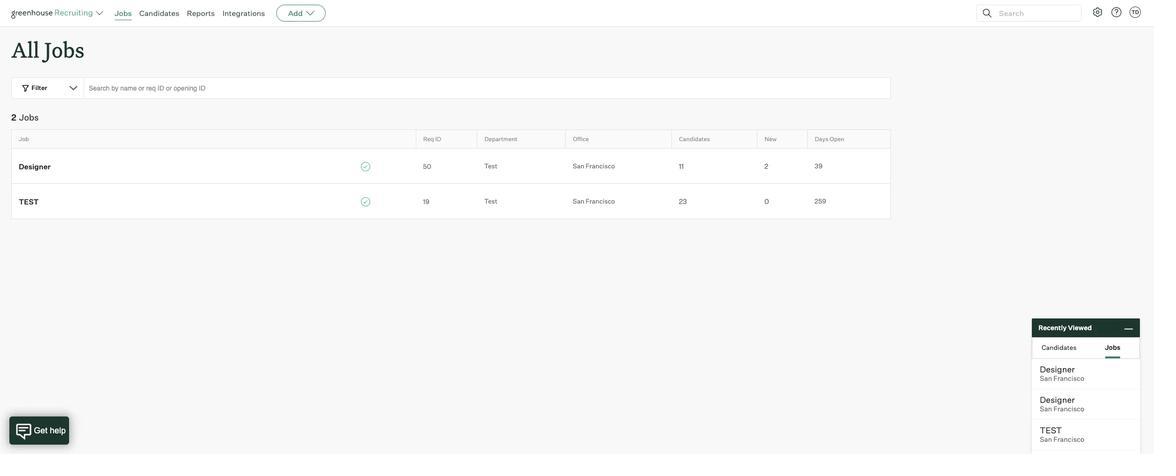 Task type: describe. For each thing, give the bounding box(es) containing it.
jobs link
[[115, 8, 132, 18]]

integrations
[[222, 8, 265, 18]]

2 jobs
[[11, 112, 39, 123]]

reports link
[[187, 8, 215, 18]]

Search text field
[[997, 6, 1073, 20]]

san inside test san francisco
[[1040, 436, 1052, 445]]

2 link
[[757, 161, 808, 171]]

san francisco for 23
[[573, 197, 615, 205]]

11 link
[[672, 161, 757, 171]]

td button
[[1128, 5, 1143, 20]]

2 vertical spatial candidates
[[1042, 344, 1077, 352]]

jobs inside tab list
[[1105, 344, 1121, 352]]

all jobs
[[11, 36, 84, 63]]

50
[[423, 163, 431, 171]]

all
[[11, 36, 39, 63]]

francisco inside test san francisco
[[1054, 436, 1084, 445]]

id
[[435, 136, 441, 143]]

0 link
[[757, 197, 808, 207]]

add button
[[276, 5, 326, 22]]

Search by name or req ID or opening ID text field
[[84, 78, 891, 99]]

11
[[679, 162, 684, 171]]

reports
[[187, 8, 215, 18]]

recently viewed
[[1038, 324, 1092, 332]]

test san francisco
[[1040, 426, 1084, 445]]

0
[[764, 198, 769, 206]]

add
[[288, 8, 303, 18]]

td button
[[1130, 7, 1141, 18]]

days open
[[815, 136, 844, 143]]

designer link
[[12, 161, 416, 172]]

open
[[830, 136, 844, 143]]



Task type: vqa. For each thing, say whether or not it's contained in the screenshot.
the rightmost 'Users'
no



Task type: locate. For each thing, give the bounding box(es) containing it.
0 horizontal spatial 2
[[11, 112, 16, 123]]

19
[[423, 198, 429, 206]]

0 vertical spatial 2
[[11, 112, 16, 123]]

designer san francisco up test san francisco
[[1040, 395, 1084, 414]]

designer down job
[[19, 162, 51, 171]]

td
[[1131, 9, 1139, 16]]

39
[[815, 162, 823, 170]]

2 for 2
[[764, 162, 768, 171]]

0 vertical spatial designer
[[19, 162, 51, 171]]

0 vertical spatial test
[[484, 162, 497, 170]]

1 vertical spatial 2
[[764, 162, 768, 171]]

greenhouse recruiting image
[[11, 8, 96, 19]]

francisco
[[586, 162, 615, 170], [586, 197, 615, 205], [1054, 375, 1084, 383], [1054, 406, 1084, 414], [1054, 436, 1084, 445]]

req id
[[423, 136, 441, 143]]

0 vertical spatial designer san francisco
[[1040, 365, 1084, 383]]

office
[[573, 136, 589, 143]]

integrations link
[[222, 8, 265, 18]]

2 test from the top
[[484, 197, 497, 205]]

test
[[19, 198, 39, 207], [1040, 426, 1062, 436]]

new
[[765, 136, 777, 143]]

recently
[[1038, 324, 1067, 332]]

san francisco
[[573, 162, 615, 170], [573, 197, 615, 205]]

2 san francisco from the top
[[573, 197, 615, 205]]

test for 11
[[484, 162, 497, 170]]

candidates link
[[139, 8, 179, 18]]

1 vertical spatial designer
[[1040, 365, 1075, 375]]

259
[[815, 197, 826, 205]]

1 vertical spatial test
[[484, 197, 497, 205]]

1 horizontal spatial 2
[[764, 162, 768, 171]]

candidates up 11
[[679, 136, 710, 143]]

1 test from the top
[[484, 162, 497, 170]]

1 san francisco from the top
[[573, 162, 615, 170]]

2 horizontal spatial candidates
[[1042, 344, 1077, 352]]

candidates right jobs link
[[139, 8, 179, 18]]

filter
[[31, 84, 47, 92]]

0 vertical spatial candidates
[[139, 8, 179, 18]]

designer
[[19, 162, 51, 171], [1040, 365, 1075, 375], [1040, 395, 1075, 406]]

tab list
[[1032, 338, 1140, 359]]

test for 23
[[484, 197, 497, 205]]

0 vertical spatial test
[[19, 198, 39, 207]]

designer down recently
[[1040, 365, 1075, 375]]

23 link
[[672, 197, 757, 207]]

1 vertical spatial san francisco
[[573, 197, 615, 205]]

job
[[19, 136, 29, 143]]

0 horizontal spatial test
[[19, 198, 39, 207]]

test for test
[[19, 198, 39, 207]]

test link
[[12, 196, 416, 207]]

0 horizontal spatial candidates
[[139, 8, 179, 18]]

jobs
[[115, 8, 132, 18], [44, 36, 84, 63], [19, 112, 39, 123], [1105, 344, 1121, 352]]

configure image
[[1092, 7, 1103, 18]]

0 vertical spatial san francisco
[[573, 162, 615, 170]]

designer san francisco
[[1040, 365, 1084, 383], [1040, 395, 1084, 414]]

req
[[423, 136, 434, 143]]

tab list containing candidates
[[1032, 338, 1140, 359]]

1 vertical spatial designer san francisco
[[1040, 395, 1084, 414]]

1 vertical spatial candidates
[[679, 136, 710, 143]]

1 designer san francisco from the top
[[1040, 365, 1084, 383]]

test for test san francisco
[[1040, 426, 1062, 436]]

2 designer san francisco from the top
[[1040, 395, 1084, 414]]

test inside test link
[[19, 198, 39, 207]]

1 vertical spatial test
[[1040, 426, 1062, 436]]

candidates
[[139, 8, 179, 18], [679, 136, 710, 143], [1042, 344, 1077, 352]]

designer san francisco down recently viewed
[[1040, 365, 1084, 383]]

viewed
[[1068, 324, 1092, 332]]

designer up test san francisco
[[1040, 395, 1075, 406]]

san francisco for 11
[[573, 162, 615, 170]]

2 for 2 jobs
[[11, 112, 16, 123]]

1 horizontal spatial test
[[1040, 426, 1062, 436]]

test
[[484, 162, 497, 170], [484, 197, 497, 205]]

days
[[815, 136, 829, 143]]

2 vertical spatial designer
[[1040, 395, 1075, 406]]

23
[[679, 198, 687, 206]]

2
[[11, 112, 16, 123], [764, 162, 768, 171]]

department
[[485, 136, 517, 143]]

san
[[573, 162, 584, 170], [573, 197, 584, 205], [1040, 375, 1052, 383], [1040, 406, 1052, 414], [1040, 436, 1052, 445]]

candidates down recently viewed
[[1042, 344, 1077, 352]]

1 horizontal spatial candidates
[[679, 136, 710, 143]]

test inside test san francisco
[[1040, 426, 1062, 436]]



